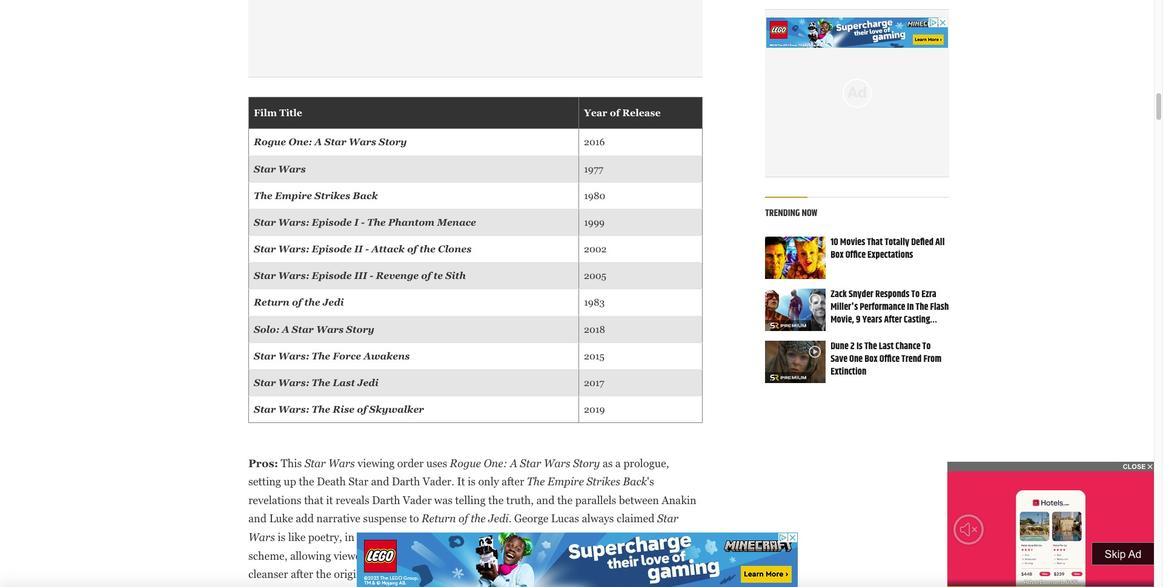 Task type: describe. For each thing, give the bounding box(es) containing it.
that
[[868, 235, 883, 251]]

before
[[411, 569, 442, 581]]

it
[[457, 476, 465, 489]]

flash
[[931, 300, 949, 315]]

reveals
[[336, 494, 370, 507]]

suspense
[[363, 513, 407, 526]]

skywalker
[[369, 404, 424, 416]]

the down only
[[489, 494, 504, 507]]

palette-
[[649, 550, 686, 563]]

2018
[[584, 324, 606, 336]]

zack
[[831, 288, 847, 303]]

release
[[623, 107, 661, 119]]

revelations
[[249, 494, 302, 507]]

1999
[[584, 217, 605, 228]]

a inside is used as a palette- cleanser after the original trilogy, before moving into the sequels.
[[641, 550, 646, 563]]

return of the jedi . george lucas always claimed
[[422, 513, 658, 526]]

star inside the star wars
[[658, 513, 679, 526]]

1 vertical spatial one:
[[484, 457, 508, 470]]

viewers
[[334, 550, 370, 563]]

miller's
[[831, 300, 859, 315]]

0 vertical spatial back
[[353, 190, 378, 202]]

into
[[483, 569, 502, 581]]

0 horizontal spatial one:
[[289, 137, 312, 148]]

2015
[[584, 351, 605, 362]]

0 horizontal spatial this
[[281, 457, 302, 470]]

wars: for star wars: the last jedi
[[278, 378, 309, 389]]

0 vertical spatial solo: a star wars story
[[254, 324, 375, 336]]

0:06
[[1066, 579, 1078, 586]]

force
[[333, 351, 361, 362]]

zack snyder responds to ezra miller's performance in the flash movie, 9 years after casting them link
[[831, 288, 949, 341]]

close
[[1124, 464, 1147, 471]]

george
[[514, 513, 549, 526]]

and inside as a prologue, setting up the death star and darth vader. it is only after
[[371, 476, 389, 489]]

cleanser
[[249, 569, 288, 581]]

moving
[[444, 569, 480, 581]]

menace
[[437, 217, 476, 228]]

1 horizontal spatial rogue
[[450, 457, 481, 470]]

1 vertical spatial and
[[537, 494, 555, 507]]

dune 2 is the last chance to save one box office trend from extinction link
[[831, 340, 942, 380]]

is like poetry, in that it rhymes. this star wars
[[275, 532, 504, 544]]

te
[[434, 271, 443, 282]]

zack snyder responds to ezra miller's performance in the flash movie, 9 years after casting them
[[831, 288, 949, 341]]

1 horizontal spatial this
[[430, 532, 451, 544]]

1 horizontal spatial jedi
[[358, 378, 379, 389]]

vader
[[403, 494, 432, 507]]

1983
[[584, 297, 605, 309]]

- for the
[[361, 217, 365, 228]]

pros: this star wars viewing order uses rogue one: a star wars story
[[249, 457, 600, 470]]

snyder
[[849, 288, 874, 303]]

reveal
[[604, 532, 633, 544]]

star wars: the last jedi
[[254, 378, 379, 389]]

awakens
[[364, 351, 410, 362]]

star wars: episode ii - attack of the clones
[[254, 244, 472, 255]]

between
[[619, 494, 659, 507]]

movies-that-defied-box-office-expectations-success-failure- 1 image
[[766, 237, 826, 280]]

return for return of the jedi
[[254, 297, 290, 309]]

2002
[[584, 244, 607, 255]]

chance
[[896, 340, 921, 355]]

1 horizontal spatial that
[[357, 532, 377, 544]]

spot
[[385, 550, 406, 563]]

i
[[354, 217, 359, 228]]

0 vertical spatial the empire strikes back
[[254, 190, 378, 202]]

trend
[[902, 352, 922, 367]]

0 vertical spatial viewing
[[358, 457, 395, 470]]

setting
[[249, 476, 281, 489]]

the up lucas
[[558, 494, 573, 507]]

extinction
[[831, 365, 867, 380]]

✕
[[1148, 464, 1153, 471]]

1 vertical spatial last
[[333, 378, 355, 389]]

the down rhymes.
[[408, 550, 424, 563]]

episode for i
[[312, 217, 352, 228]]

skip
[[1105, 549, 1126, 561]]

allowing
[[290, 550, 331, 563]]

1 vertical spatial the empire strikes back
[[527, 476, 647, 489]]

to inside dune 2 is the last chance to save one box office trend from extinction
[[923, 340, 931, 355]]

0 vertical spatial star wars
[[254, 163, 306, 175]]

sequels.
[[523, 569, 561, 581]]

star wars: the rise of skywalker
[[254, 404, 424, 416]]

totally
[[885, 235, 910, 251]]

it inside ''s revelations that it reveals darth vader was telling the truth, and the parallels between anakin and luke add narrative suspense to'
[[326, 494, 333, 507]]

star inside as a prologue, setting up the death star and darth vader. it is only after
[[349, 476, 369, 489]]

the inside zack snyder responds to ezra miller's performance in the flash movie, 9 years after casting them
[[916, 300, 929, 315]]

- for attack
[[366, 244, 369, 255]]

0 vertical spatial rogue
[[254, 137, 286, 148]]

1 vertical spatial star wars
[[249, 513, 679, 544]]

years
[[863, 313, 883, 328]]

2016
[[584, 137, 605, 148]]

them
[[831, 325, 850, 341]]

year of release
[[584, 107, 661, 119]]

the inside dune 2 is the last chance to save one box office trend from extinction
[[865, 340, 878, 355]]

anakin
[[662, 494, 697, 507]]

screenrant logo image for zack snyder responds to ezra miller's performance in the flash movie, 9 years after casting them
[[771, 323, 807, 329]]

phantom
[[388, 217, 435, 228]]

1980
[[584, 190, 606, 202]]

video player region
[[948, 472, 1155, 588]]

is for is used as a palette- cleanser after the original trilogy, before moving into the sequels.
[[592, 550, 600, 563]]

only
[[478, 476, 499, 489]]

after inside is used as a palette- cleanser after the original trilogy, before moving into the sequels.
[[291, 569, 313, 581]]

to inside viewing order helps reveal the rhyme scheme, allowing viewers to spot the patterns.
[[373, 550, 382, 563]]

attack
[[372, 244, 405, 255]]

ii
[[354, 244, 363, 255]]

is for is like poetry, in that it rhymes. this star wars
[[278, 532, 286, 544]]

helps
[[576, 532, 601, 544]]

darth inside ''s revelations that it reveals darth vader was telling the truth, and the parallels between anakin and luke add narrative suspense to'
[[372, 494, 400, 507]]

viewing order helps reveal the rhyme scheme, allowing viewers to spot the patterns.
[[249, 532, 685, 563]]

screenrant logo image for dune 2 is the last chance to save one box office trend from extinction
[[771, 375, 807, 381]]

responds
[[876, 288, 910, 303]]

advertisement:
[[1024, 579, 1065, 586]]

star wars: the force awakens
[[254, 351, 410, 362]]

0 vertical spatial empire
[[275, 190, 312, 202]]

star wars: episode iii - revenge of te sith
[[254, 271, 466, 282]]

as inside is used as a palette- cleanser after the original trilogy, before moving into the sequels.
[[628, 550, 638, 563]]

1 vertical spatial empire
[[548, 476, 584, 489]]

the right into
[[505, 569, 520, 581]]

original
[[334, 569, 371, 581]]

wars: for star wars: episode i - the phantom menace
[[278, 217, 309, 228]]

add
[[296, 513, 314, 526]]

trilogy,
[[374, 569, 408, 581]]

scheme,
[[249, 550, 288, 563]]

1 vertical spatial solo: a star wars story
[[472, 550, 590, 563]]

luke
[[269, 513, 293, 526]]

the down allowing
[[316, 569, 331, 581]]

lucas
[[551, 513, 580, 526]]

0 vertical spatial strikes
[[315, 190, 350, 202]]

star wars: episode i - the phantom menace
[[254, 217, 476, 228]]



Task type: vqa. For each thing, say whether or not it's contained in the screenshot.
over
no



Task type: locate. For each thing, give the bounding box(es) containing it.
's revelations that it reveals darth vader was telling the truth, and the parallels between anakin and luke add narrative suspense to
[[249, 476, 697, 526]]

in
[[345, 532, 355, 544]]

1 vertical spatial return
[[422, 513, 456, 526]]

claimed
[[617, 513, 655, 526]]

a left prologue,
[[616, 457, 621, 470]]

0 vertical spatial darth
[[392, 476, 420, 489]]

after down allowing
[[291, 569, 313, 581]]

episode for ii
[[312, 244, 352, 255]]

0 horizontal spatial it
[[326, 494, 333, 507]]

is left "like"
[[278, 532, 286, 544]]

solo: a star wars story down return of the jedi
[[254, 324, 375, 336]]

1 horizontal spatial office
[[880, 352, 900, 367]]

casting
[[904, 313, 931, 328]]

0 vertical spatial jedi
[[323, 297, 344, 309]]

vader.
[[423, 476, 455, 489]]

0 horizontal spatial order
[[398, 457, 424, 470]]

as left prologue,
[[603, 457, 613, 470]]

the down claimed
[[636, 532, 651, 544]]

rise
[[333, 404, 355, 416]]

darth inside as a prologue, setting up the death star and darth vader. it is only after
[[392, 476, 420, 489]]

to down vader
[[410, 513, 419, 526]]

1 horizontal spatial -
[[366, 244, 369, 255]]

all
[[936, 235, 945, 251]]

screenrant logo image
[[771, 323, 807, 329], [771, 375, 807, 381]]

last left chance
[[879, 340, 894, 355]]

office inside 10 movies that totally defied all box office expectations
[[846, 248, 866, 263]]

office left the "trend"
[[880, 352, 900, 367]]

performance
[[860, 300, 906, 315]]

strikes up parallels
[[587, 476, 621, 489]]

1 vertical spatial jedi
[[358, 378, 379, 389]]

solo: a star wars story
[[254, 324, 375, 336], [472, 550, 590, 563]]

box inside dune 2 is the last chance to save one box office trend from extinction
[[865, 352, 878, 367]]

darth up suspense
[[372, 494, 400, 507]]

the empire strikes back
[[254, 190, 378, 202], [527, 476, 647, 489]]

order left uses
[[398, 457, 424, 470]]

10 movies that totally defied all box office expectations
[[831, 235, 945, 263]]

the
[[254, 190, 273, 202], [367, 217, 386, 228], [916, 300, 929, 315], [865, 340, 878, 355], [312, 351, 331, 362], [312, 378, 331, 389], [312, 404, 331, 416], [527, 476, 545, 489]]

2
[[851, 340, 855, 355]]

viewing inside viewing order helps reveal the rhyme scheme, allowing viewers to spot the patterns.
[[507, 532, 544, 544]]

1 vertical spatial back
[[623, 476, 647, 489]]

0 vertical spatial as
[[603, 457, 613, 470]]

box inside 10 movies that totally defied all box office expectations
[[831, 248, 844, 263]]

0 vertical spatial last
[[879, 340, 894, 355]]

a inside as a prologue, setting up the death star and darth vader. it is only after
[[616, 457, 621, 470]]

1 horizontal spatial to
[[410, 513, 419, 526]]

viewing down george at the left bottom
[[507, 532, 544, 544]]

1 horizontal spatial viewing
[[507, 532, 544, 544]]

- right iii
[[370, 271, 374, 282]]

poetry,
[[308, 532, 342, 544]]

0 horizontal spatial a
[[616, 457, 621, 470]]

and left luke
[[249, 513, 267, 526]]

solo: a star wars story up sequels.
[[472, 550, 590, 563]]

episode for iii
[[312, 271, 352, 282]]

0 vertical spatial to
[[912, 288, 920, 303]]

0 vertical spatial this
[[281, 457, 302, 470]]

0 horizontal spatial to
[[912, 288, 920, 303]]

0 horizontal spatial the empire strikes back
[[254, 190, 378, 202]]

parallels
[[576, 494, 617, 507]]

2 horizontal spatial is
[[592, 550, 600, 563]]

0 vertical spatial return
[[254, 297, 290, 309]]

episode left "i"
[[312, 217, 352, 228]]

1 vertical spatial episode
[[312, 244, 352, 255]]

from
[[924, 352, 942, 367]]

box right "one"
[[865, 352, 878, 367]]

is
[[857, 340, 863, 355]]

after up truth,
[[502, 476, 524, 489]]

4 wars: from the top
[[278, 351, 309, 362]]

to inside zack snyder responds to ezra miller's performance in the flash movie, 9 years after casting them
[[912, 288, 920, 303]]

after
[[502, 476, 524, 489], [291, 569, 313, 581]]

0 vertical spatial is
[[468, 476, 476, 489]]

the right up
[[299, 476, 314, 489]]

movies
[[841, 235, 866, 251]]

0 horizontal spatial strikes
[[315, 190, 350, 202]]

rhyme
[[654, 532, 685, 544]]

order
[[398, 457, 424, 470], [547, 532, 573, 544]]

1 vertical spatial viewing
[[507, 532, 544, 544]]

office
[[846, 248, 866, 263], [880, 352, 900, 367]]

back up the star wars: episode i - the phantom menace
[[353, 190, 378, 202]]

1 vertical spatial strikes
[[587, 476, 621, 489]]

wars: for star wars: episode iii - revenge of te sith
[[278, 271, 309, 282]]

strikes up the star wars: episode i - the phantom menace
[[315, 190, 350, 202]]

as right used on the bottom of the page
[[628, 550, 638, 563]]

this up the patterns.
[[430, 532, 451, 544]]

1 vertical spatial darth
[[372, 494, 400, 507]]

0 horizontal spatial viewing
[[358, 457, 395, 470]]

solo: up into
[[472, 550, 497, 563]]

0 horizontal spatial after
[[291, 569, 313, 581]]

viewing up "reveals"
[[358, 457, 395, 470]]

new-project-2023-11-27t174929-754 1 image
[[766, 341, 826, 384]]

rogue up it
[[450, 457, 481, 470]]

0 vertical spatial that
[[304, 494, 324, 507]]

office inside dune 2 is the last chance to save one box office trend from extinction
[[880, 352, 900, 367]]

defied
[[912, 235, 934, 251]]

2 horizontal spatial jedi
[[489, 513, 509, 526]]

and up suspense
[[371, 476, 389, 489]]

2 horizontal spatial -
[[370, 271, 374, 282]]

skip ad
[[1105, 549, 1142, 561]]

0 horizontal spatial and
[[249, 513, 267, 526]]

sith
[[446, 271, 466, 282]]

was
[[435, 494, 453, 507]]

it
[[326, 494, 333, 507], [379, 532, 386, 544]]

0 vertical spatial -
[[361, 217, 365, 228]]

2 vertical spatial -
[[370, 271, 374, 282]]

- for revenge
[[370, 271, 374, 282]]

- right "i"
[[361, 217, 365, 228]]

star
[[325, 137, 347, 148], [254, 163, 276, 175], [254, 217, 276, 228], [254, 244, 276, 255], [254, 271, 276, 282], [292, 324, 314, 336], [254, 351, 276, 362], [254, 378, 276, 389], [254, 404, 276, 416], [305, 457, 326, 470], [520, 457, 541, 470], [349, 476, 369, 489], [658, 513, 679, 526], [454, 532, 475, 544], [510, 550, 531, 563]]

telling
[[455, 494, 486, 507]]

0 horizontal spatial office
[[846, 248, 866, 263]]

save
[[831, 352, 848, 367]]

used
[[603, 550, 625, 563]]

2 screenrant logo image from the top
[[771, 375, 807, 381]]

wars: for star wars: the force awakens
[[278, 351, 309, 362]]

office left that
[[846, 248, 866, 263]]

back up between
[[623, 476, 647, 489]]

star wars down film title in the left of the page
[[254, 163, 306, 175]]

the down telling
[[471, 513, 486, 526]]

this up up
[[281, 457, 302, 470]]

-
[[361, 217, 365, 228], [366, 244, 369, 255], [370, 271, 374, 282]]

1 episode from the top
[[312, 217, 352, 228]]

jedi down awakens at the bottom of the page
[[358, 378, 379, 389]]

always
[[582, 513, 614, 526]]

expectations
[[868, 248, 914, 263]]

10 movies that totally defied all box office expectations link
[[831, 235, 945, 263]]

0 vertical spatial to
[[410, 513, 419, 526]]

box
[[831, 248, 844, 263], [865, 352, 878, 367]]

the left 'clones'
[[420, 244, 436, 255]]

the empire strikes back up "i"
[[254, 190, 378, 202]]

is inside as a prologue, setting up the death star and darth vader. it is only after
[[468, 476, 476, 489]]

- right ii
[[366, 244, 369, 255]]

like
[[288, 532, 306, 544]]

jedi down truth,
[[489, 513, 509, 526]]

rogue one: a star wars story
[[254, 137, 407, 148]]

1 vertical spatial this
[[430, 532, 451, 544]]

the down star wars: episode iii - revenge of te sith
[[304, 297, 320, 309]]

1 vertical spatial rogue
[[450, 457, 481, 470]]

0 horizontal spatial rogue
[[254, 137, 286, 148]]

1 vertical spatial screenrant logo image
[[771, 375, 807, 381]]

strikes
[[315, 190, 350, 202], [587, 476, 621, 489]]

0 vertical spatial and
[[371, 476, 389, 489]]

0 vertical spatial one:
[[289, 137, 312, 148]]

to right chance
[[923, 340, 931, 355]]

one: down title
[[289, 137, 312, 148]]

0 horizontal spatial -
[[361, 217, 365, 228]]

1 vertical spatial is
[[278, 532, 286, 544]]

6 wars: from the top
[[278, 404, 309, 416]]

box up zack
[[831, 248, 844, 263]]

jedi for return of the jedi . george lucas always claimed
[[489, 513, 509, 526]]

as inside as a prologue, setting up the death star and darth vader. it is only after
[[603, 457, 613, 470]]

is right it
[[468, 476, 476, 489]]

1 vertical spatial after
[[291, 569, 313, 581]]

prologue,
[[624, 457, 670, 470]]

3 episode from the top
[[312, 271, 352, 282]]

1 vertical spatial solo:
[[472, 550, 497, 563]]

1977
[[584, 163, 604, 175]]

1 vertical spatial office
[[880, 352, 900, 367]]

a left palette-
[[641, 550, 646, 563]]

0 horizontal spatial as
[[603, 457, 613, 470]]

back
[[353, 190, 378, 202], [623, 476, 647, 489]]

0 vertical spatial after
[[502, 476, 524, 489]]

5 wars: from the top
[[278, 378, 309, 389]]

2005
[[584, 271, 607, 282]]

return for return of the jedi . george lucas always claimed
[[422, 513, 456, 526]]

2 vertical spatial jedi
[[489, 513, 509, 526]]

2 vertical spatial is
[[592, 550, 600, 563]]

is left used on the bottom of the page
[[592, 550, 600, 563]]

close ✕ button
[[948, 462, 1155, 472]]

one
[[850, 352, 863, 367]]

0 vertical spatial episode
[[312, 217, 352, 228]]

9
[[856, 313, 861, 328]]

1 vertical spatial a
[[641, 550, 646, 563]]

1 horizontal spatial is
[[468, 476, 476, 489]]

1 vertical spatial to
[[373, 550, 382, 563]]

that up "add"
[[304, 494, 324, 507]]

order down lucas
[[547, 532, 573, 544]]

1 horizontal spatial back
[[623, 476, 647, 489]]

wars: for star wars: episode ii - attack of the clones
[[278, 244, 309, 255]]

last
[[879, 340, 894, 355], [333, 378, 355, 389]]

to
[[410, 513, 419, 526], [373, 550, 382, 563]]

that inside ''s revelations that it reveals darth vader was telling the truth, and the parallels between anakin and luke add narrative suspense to'
[[304, 494, 324, 507]]

1 vertical spatial it
[[379, 532, 386, 544]]

return of the jedi
[[254, 297, 344, 309]]

truth,
[[507, 494, 534, 507]]

0 vertical spatial screenrant logo image
[[771, 323, 807, 329]]

jedi down star wars: episode iii - revenge of te sith
[[323, 297, 344, 309]]

0 horizontal spatial return
[[254, 297, 290, 309]]

as a prologue, setting up the death star and darth vader. it is only after
[[249, 457, 670, 489]]

1 horizontal spatial box
[[865, 352, 878, 367]]

that right in
[[357, 532, 377, 544]]

to left ezra
[[912, 288, 920, 303]]

clones
[[438, 244, 472, 255]]

1 horizontal spatial return
[[422, 513, 456, 526]]

1 horizontal spatial to
[[923, 340, 931, 355]]

1 horizontal spatial empire
[[548, 476, 584, 489]]

episode left ii
[[312, 244, 352, 255]]

2 vertical spatial and
[[249, 513, 267, 526]]

2 vertical spatial episode
[[312, 271, 352, 282]]

trending now
[[766, 206, 818, 221]]

1 vertical spatial order
[[547, 532, 573, 544]]

revenge
[[376, 271, 419, 282]]

1 screenrant logo image from the top
[[771, 323, 807, 329]]

one: up only
[[484, 457, 508, 470]]

rogue
[[254, 137, 286, 148], [450, 457, 481, 470]]

0 horizontal spatial is
[[278, 532, 286, 544]]

0 horizontal spatial that
[[304, 494, 324, 507]]

advertisement region
[[385, 0, 567, 69], [767, 17, 949, 169], [357, 533, 798, 588]]

2017
[[584, 378, 605, 389]]

1 horizontal spatial as
[[628, 550, 638, 563]]

darth up vader
[[392, 476, 420, 489]]

1 wars: from the top
[[278, 217, 309, 228]]

dune
[[831, 340, 849, 355]]

's
[[647, 476, 654, 489]]

jedi for return of the jedi
[[323, 297, 344, 309]]

1 vertical spatial to
[[923, 340, 931, 355]]

the inside as a prologue, setting up the death star and darth vader. it is only after
[[299, 476, 314, 489]]

1 horizontal spatial a
[[641, 550, 646, 563]]

is inside is used as a palette- cleanser after the original trilogy, before moving into the sequels.
[[592, 550, 600, 563]]

2 wars: from the top
[[278, 244, 309, 255]]

episode left iii
[[312, 271, 352, 282]]

0 horizontal spatial jedi
[[323, 297, 344, 309]]

wars inside the star wars
[[249, 532, 275, 544]]

1 horizontal spatial and
[[371, 476, 389, 489]]

ezra miller looking shocked as the flash next to the flash 2023's poster and zack snyder 1 image
[[766, 289, 826, 332]]

1 horizontal spatial strikes
[[587, 476, 621, 489]]

trending
[[766, 206, 800, 221]]

1 horizontal spatial order
[[547, 532, 573, 544]]

and up return of the jedi . george lucas always claimed
[[537, 494, 555, 507]]

0 horizontal spatial to
[[373, 550, 382, 563]]

it down death
[[326, 494, 333, 507]]

patterns.
[[426, 550, 469, 563]]

iii
[[354, 271, 367, 282]]

death
[[317, 476, 346, 489]]

wars:
[[278, 217, 309, 228], [278, 244, 309, 255], [278, 271, 309, 282], [278, 351, 309, 362], [278, 378, 309, 389], [278, 404, 309, 416]]

2 episode from the top
[[312, 244, 352, 255]]

year
[[584, 107, 608, 119]]

last up rise
[[333, 378, 355, 389]]

star wars down telling
[[249, 513, 679, 544]]

return
[[254, 297, 290, 309], [422, 513, 456, 526]]

1 vertical spatial -
[[366, 244, 369, 255]]

1 horizontal spatial last
[[879, 340, 894, 355]]

1 horizontal spatial after
[[502, 476, 524, 489]]

to left spot
[[373, 550, 382, 563]]

the
[[420, 244, 436, 255], [304, 297, 320, 309], [299, 476, 314, 489], [489, 494, 504, 507], [558, 494, 573, 507], [471, 513, 486, 526], [636, 532, 651, 544], [408, 550, 424, 563], [316, 569, 331, 581], [505, 569, 520, 581]]

1 vertical spatial box
[[865, 352, 878, 367]]

0 horizontal spatial solo: a star wars story
[[254, 324, 375, 336]]

0 horizontal spatial last
[[333, 378, 355, 389]]

after inside as a prologue, setting up the death star and darth vader. it is only after
[[502, 476, 524, 489]]

0 horizontal spatial solo:
[[254, 324, 280, 336]]

title
[[280, 107, 302, 119]]

0 vertical spatial box
[[831, 248, 844, 263]]

it down suspense
[[379, 532, 386, 544]]

rogue down film
[[254, 137, 286, 148]]

advertisement: 0:06
[[1024, 579, 1078, 586]]

0 vertical spatial it
[[326, 494, 333, 507]]

wars: for star wars: the rise of skywalker
[[278, 404, 309, 416]]

last inside dune 2 is the last chance to save one box office trend from extinction
[[879, 340, 894, 355]]

rhymes.
[[389, 532, 428, 544]]

narrative
[[317, 513, 361, 526]]

to inside ''s revelations that it reveals darth vader was telling the truth, and the parallels between anakin and luke add narrative suspense to'
[[410, 513, 419, 526]]

pros:
[[249, 457, 278, 470]]

0 vertical spatial solo:
[[254, 324, 280, 336]]

solo: down return of the jedi
[[254, 324, 280, 336]]

3 wars: from the top
[[278, 271, 309, 282]]

the empire strikes back up parallels
[[527, 476, 647, 489]]

order inside viewing order helps reveal the rhyme scheme, allowing viewers to spot the patterns.
[[547, 532, 573, 544]]

ezra
[[922, 288, 937, 303]]



